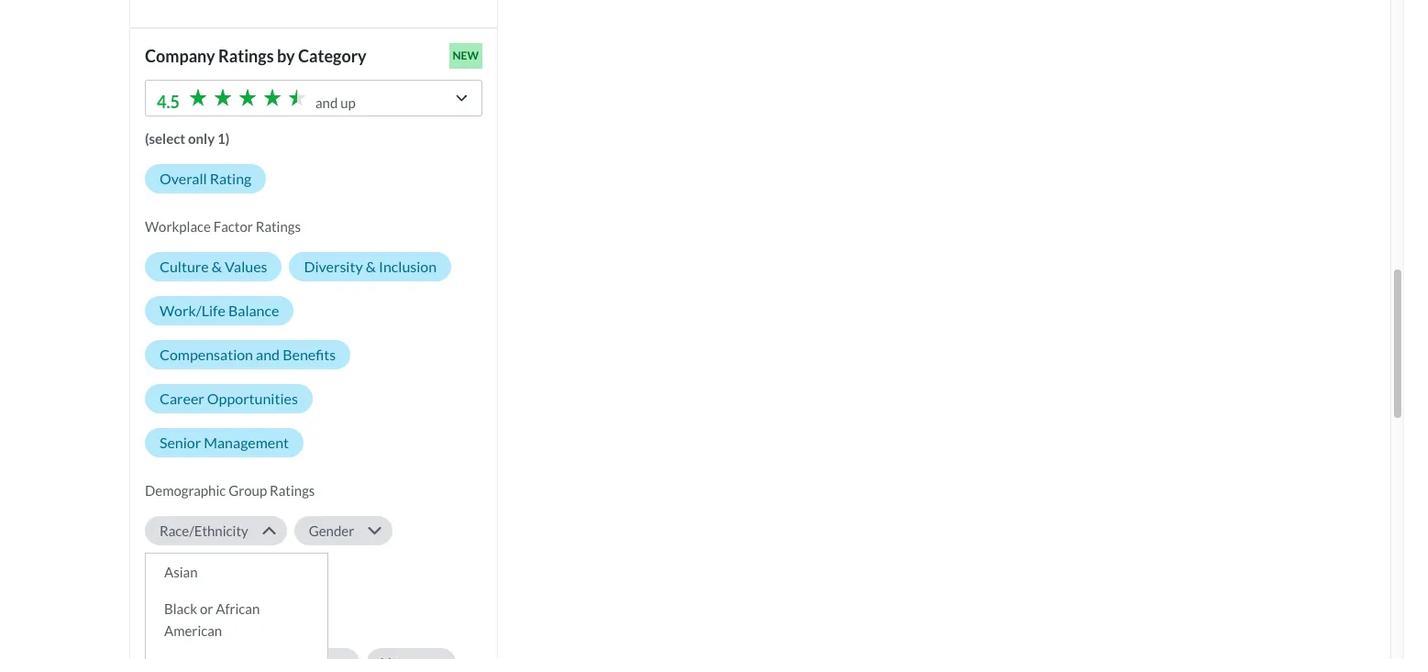 Task type: locate. For each thing, give the bounding box(es) containing it.
0 horizontal spatial &
[[212, 258, 222, 275]]

african
[[216, 601, 260, 618]]

1)
[[217, 130, 230, 147]]

demographic
[[145, 483, 226, 499]]

2 vertical spatial ratings
[[270, 483, 315, 499]]

0 horizontal spatial and
[[256, 346, 280, 363]]

2 & from the left
[[366, 258, 376, 275]]

ratings right group
[[270, 483, 315, 499]]

demographic group ratings
[[145, 483, 315, 499]]

ratings left by
[[218, 46, 274, 66]]

1 vertical spatial ratings
[[256, 218, 301, 235]]

and inside button
[[256, 346, 280, 363]]

work/life balance button
[[145, 296, 294, 326]]

opportunities
[[207, 390, 298, 407]]

1 vertical spatial and
[[256, 346, 280, 363]]

ratings
[[218, 46, 274, 66], [256, 218, 301, 235], [270, 483, 315, 499]]

and left benefits
[[256, 346, 280, 363]]

culture
[[160, 258, 209, 275]]

asian
[[164, 564, 198, 581]]

& inside button
[[212, 258, 222, 275]]

company ratings by category
[[145, 46, 367, 66]]

with
[[204, 611, 231, 628]]

black
[[164, 601, 197, 618]]

(select
[[145, 130, 185, 147]]

only
[[188, 130, 215, 147]]

new
[[453, 49, 479, 62]]

or
[[200, 601, 213, 618]]

1 horizontal spatial and
[[316, 95, 338, 111]]

ratings right factor
[[256, 218, 301, 235]]

ratings for factor
[[256, 218, 301, 235]]

balance
[[228, 302, 279, 319]]

overall rating button
[[145, 164, 266, 194]]

senior management button
[[145, 428, 304, 458]]

&
[[212, 258, 222, 275], [366, 258, 376, 275]]

and
[[316, 95, 338, 111], [256, 346, 280, 363]]

& for diversity
[[366, 258, 376, 275]]

& left inclusion
[[366, 258, 376, 275]]

0 vertical spatial ratings
[[218, 46, 274, 66]]

senior
[[160, 434, 201, 451]]

gender
[[309, 523, 354, 540]]

orientation
[[201, 567, 272, 584]]

diversity
[[304, 258, 363, 275]]

0 vertical spatial and
[[316, 95, 338, 111]]

and left up
[[316, 95, 338, 111]]

1 & from the left
[[212, 258, 222, 275]]

1 horizontal spatial &
[[366, 258, 376, 275]]

overall rating
[[160, 170, 252, 187]]

& left values
[[212, 258, 222, 275]]

culture & values
[[160, 258, 267, 275]]

& inside button
[[366, 258, 376, 275]]

management
[[204, 434, 289, 451]]

rating
[[210, 170, 252, 187]]

values
[[225, 258, 267, 275]]



Task type: vqa. For each thing, say whether or not it's contained in the screenshot.
Gender
yes



Task type: describe. For each thing, give the bounding box(es) containing it.
and up
[[316, 95, 356, 111]]

diversity & inclusion button
[[289, 252, 452, 282]]

(select only 1)
[[145, 130, 230, 147]]

4.5
[[157, 92, 180, 112]]

up
[[341, 95, 356, 111]]

overall
[[160, 170, 207, 187]]

sexual orientation
[[160, 567, 272, 584]]

& for culture
[[212, 258, 222, 275]]

people with disabilities
[[160, 611, 300, 628]]

american
[[164, 623, 222, 640]]

disabilities
[[233, 611, 300, 628]]

culture & values button
[[145, 252, 282, 282]]

career opportunities
[[160, 390, 298, 407]]

sexual
[[160, 567, 199, 584]]

category
[[298, 46, 367, 66]]

career
[[160, 390, 204, 407]]

inclusion
[[379, 258, 437, 275]]

people
[[160, 611, 201, 628]]

workplace
[[145, 218, 211, 235]]

work/life balance
[[160, 302, 279, 319]]

company
[[145, 46, 215, 66]]

compensation and benefits
[[160, 346, 336, 363]]

black or african american
[[164, 601, 260, 640]]

benefits
[[283, 346, 336, 363]]

compensation
[[160, 346, 253, 363]]

factor
[[214, 218, 253, 235]]

race/ethnicity
[[160, 523, 248, 540]]

group
[[229, 483, 267, 499]]

ratings for group
[[270, 483, 315, 499]]

compensation and benefits button
[[145, 340, 351, 370]]

diversity & inclusion
[[304, 258, 437, 275]]

workplace factor ratings
[[145, 218, 301, 235]]

by
[[277, 46, 295, 66]]

career opportunities button
[[145, 384, 313, 414]]

senior management
[[160, 434, 289, 451]]

work/life
[[160, 302, 226, 319]]



